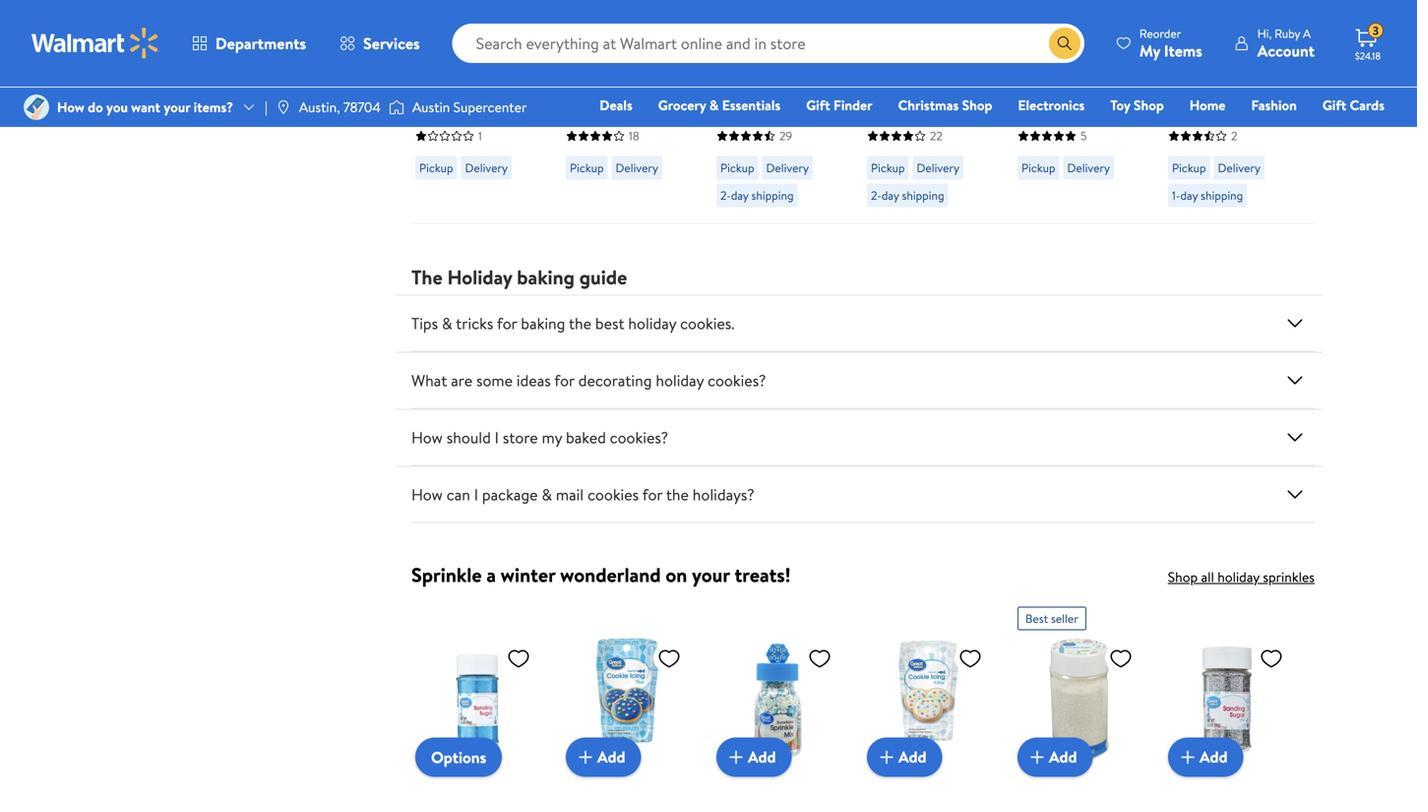 Task type: vqa. For each thing, say whether or not it's contained in the screenshot.
'What is a Prescription Drug Plan (Part D)?' image
no



Task type: locate. For each thing, give the bounding box(es) containing it.
0 horizontal spatial shipping
[[752, 187, 794, 204]]

¢/oz
[[640, 28, 666, 47], [787, 28, 813, 47], [1091, 28, 1117, 47]]

$1.06/oz inside $2.98 $1.06/oz great value holiday multi- color reindeer dessert sprinkles, 2.82 oz
[[465, 28, 513, 47]]

supercenter
[[453, 97, 527, 117]]

4 add from the left
[[1049, 746, 1077, 768]]

2 horizontal spatial day
[[1181, 187, 1198, 204]]

4 add button from the left
[[1018, 738, 1093, 777]]

1 value from the left
[[458, 54, 495, 76]]

1 vertical spatial cookies?
[[610, 426, 668, 448]]

add to favorites list, great value blue sanding sugar, 3.3 oz image
[[507, 646, 531, 671]]

one debit link
[[1225, 122, 1309, 143]]

6 value from the left
[[1211, 54, 1248, 76]]

2 shipping from the left
[[902, 187, 944, 204]]

cookie inside $3.16 45.1 ¢/oz great value cookie icing, red, 7 ounces
[[717, 76, 765, 98]]

1 sprinkles, from the left
[[472, 119, 537, 141]]

$2.98 for great value holiday multi- color reindeer dessert sprinkles, 2.82 oz
[[415, 25, 457, 50]]

services
[[363, 32, 420, 54]]

1 delivery from the left
[[465, 159, 508, 176]]

delivery for great value red sanding sugar, 3.5 oz
[[616, 159, 658, 176]]

baking down the holiday baking guide
[[521, 312, 565, 334]]

pickup down "essentials"
[[720, 159, 755, 176]]

$1.06/oz
[[465, 28, 513, 47], [1218, 28, 1266, 47]]

and
[[1168, 98, 1193, 119], [1018, 141, 1042, 163]]

5 pickup from the left
[[1022, 159, 1056, 176]]

can
[[447, 484, 470, 505]]

pickup for great value cookie icing, red, 7 ounces
[[720, 159, 755, 176]]

holidays?
[[693, 484, 755, 505]]

0 horizontal spatial sprinkles,
[[472, 119, 537, 141]]

¢/oz inside $1.77 50.6 ¢/oz great value red sanding sugar, 3.5 oz
[[640, 28, 666, 47]]

value
[[458, 54, 495, 76], [609, 54, 646, 76], [759, 54, 796, 76], [910, 54, 947, 76], [1060, 54, 1098, 76], [1211, 54, 1248, 76]]

$1.06/oz up multi-
[[465, 28, 513, 47]]

the left holidays?
[[666, 484, 689, 505]]

color
[[415, 98, 454, 119]]

add for add button associated with great value blue and white snowflake dessert sprinkles, 2.82 oz image on the right bottom of page
[[748, 746, 776, 768]]

christmas up 22
[[898, 95, 959, 115]]

reorder
[[1140, 25, 1181, 42]]

2- down finder
[[871, 187, 882, 204]]

add to cart image
[[724, 745, 748, 769]]

the
[[569, 312, 592, 334], [666, 484, 689, 505]]

cookies? down cookies.
[[708, 369, 766, 391]]

for right ideas
[[554, 369, 575, 391]]

2 $1.06/oz from the left
[[1218, 28, 1266, 47]]

$2.98 right the "my"
[[1168, 25, 1210, 50]]

0 horizontal spatial 2.82
[[415, 141, 444, 163]]

value down search icon
[[1060, 54, 1098, 76]]

for right tricks
[[497, 312, 517, 334]]

2 add from the left
[[748, 746, 776, 768]]

add button for great value blue and white snowflake dessert sprinkles, 2.82 oz image on the right bottom of page
[[717, 738, 792, 777]]

value inside $1.77 50.6 ¢/oz great value red sanding sugar, 3.5 oz
[[609, 54, 646, 76]]

7
[[717, 98, 724, 119], [917, 98, 925, 119]]

gift finder
[[806, 95, 873, 115]]

twist
[[1082, 98, 1116, 119]]

dessert
[[1233, 98, 1286, 119], [415, 119, 468, 141]]

7 inside $3.16 45.1 ¢/oz great value cookie icing, red, 7 ounces
[[717, 98, 724, 119]]

the
[[411, 263, 443, 291]]

shipping right 1-
[[1201, 187, 1243, 204]]

1 horizontal spatial $2.98
[[1168, 25, 1210, 50]]

2-day shipping down 29
[[720, 187, 794, 204]]

2 vertical spatial for
[[642, 484, 663, 505]]

add to favorites list, great value white sparkling sugar, 3.5 oz. image
[[1109, 646, 1133, 671]]

great up austin
[[415, 54, 454, 76]]

5 add from the left
[[1200, 746, 1228, 768]]

pickup for great value christmas sprinkles twist bottle, jimmies and nonpareils, green, red & white, 2.5 oz.
[[1022, 159, 1056, 176]]

2 horizontal spatial shipping
[[1201, 187, 1243, 204]]

value left santa
[[1211, 54, 1248, 76]]

1 horizontal spatial  image
[[389, 97, 405, 117]]

baked
[[566, 426, 606, 448]]

1 horizontal spatial gift
[[1323, 95, 1347, 115]]

1 horizontal spatial ¢/oz
[[787, 28, 813, 47]]

3 value from the left
[[759, 54, 796, 76]]

& right 2.5
[[1098, 163, 1109, 184]]

great inside $2.98 $1.06/oz great value santa hat holiday red and gold dessert sprinkles, 2.82 oz
[[1168, 54, 1207, 76]]

gift inside gift cards registry
[[1323, 95, 1347, 115]]

add for add button related to great value white sparkling sugar, 3.5 oz. image
[[1049, 746, 1077, 768]]

shipping down 29
[[752, 187, 794, 204]]

¢/oz inside $3.16 45.1 ¢/oz great value cookie icing, red, 7 ounces
[[787, 28, 813, 47]]

how left can
[[411, 484, 443, 505]]

& inside "grocery & essentials" link
[[710, 95, 719, 115]]

what are some ideas for decorating holiday cookies? image
[[1284, 368, 1307, 392]]

2 ¢/oz from the left
[[787, 28, 813, 47]]

day
[[731, 187, 749, 204], [882, 187, 899, 204], [1181, 187, 1198, 204]]

items
[[1164, 40, 1203, 62]]

2 7 from the left
[[917, 98, 925, 119]]

2 horizontal spatial red
[[1252, 76, 1279, 98]]

and up white, on the top right
[[1018, 141, 1042, 163]]

2 sprinkles, from the left
[[1168, 119, 1233, 141]]

0 horizontal spatial  image
[[275, 99, 291, 115]]

delivery for great value christmas sprinkles twist bottle, jimmies and nonpareils, green, red & white, 2.5 oz.
[[1068, 159, 1110, 176]]

0 horizontal spatial and
[[1018, 141, 1042, 163]]

1 horizontal spatial ounces
[[929, 98, 981, 119]]

great value blue sanding sugar, 3.3 oz image
[[415, 638, 538, 761]]

how should i store my baked cookies? image
[[1284, 426, 1307, 449]]

fashion link
[[1243, 94, 1306, 116]]

0 horizontal spatial dessert
[[415, 119, 468, 141]]

how can i package & mail cookies for the holidays?
[[411, 484, 755, 505]]

3 add to cart image from the left
[[1026, 745, 1049, 769]]

1 pickup from the left
[[419, 159, 453, 176]]

austin supercenter
[[412, 97, 527, 117]]

1 horizontal spatial 2-day shipping
[[871, 187, 944, 204]]

delivery down 2 on the top of page
[[1218, 159, 1261, 176]]

departments button
[[175, 20, 323, 67]]

i
[[495, 426, 499, 448], [474, 484, 478, 505]]

2.82 inside $2.98 $1.06/oz great value santa hat holiday red and gold dessert sprinkles, 2.82 oz
[[1237, 119, 1266, 141]]

1 $1.06/oz from the left
[[465, 28, 513, 47]]

1 horizontal spatial and
[[1168, 98, 1193, 119]]

5 delivery from the left
[[1068, 159, 1110, 176]]

dessert up one debit
[[1233, 98, 1286, 119]]

¢/oz inside $1.97 78.8 ¢/oz great value christmas sprinkles twist bottle, jimmies and nonpareils, green, red & white, 2.5 oz.
[[1091, 28, 1117, 47]]

treats!
[[735, 561, 791, 588]]

ounces up 29
[[728, 98, 780, 119]]

austin,
[[299, 97, 340, 117]]

1 icing, from the left
[[768, 76, 805, 98]]

1 ¢/oz from the left
[[640, 28, 666, 47]]

2 cookie from the left
[[867, 76, 915, 98]]

delivery for great value santa hat holiday red and gold dessert sprinkles, 2.82 oz
[[1218, 159, 1261, 176]]

$1.77 50.6 ¢/oz great value red sanding sugar, 3.5 oz
[[566, 25, 689, 119]]

christmas
[[1018, 76, 1086, 98], [898, 95, 959, 115]]

cards
[[1350, 95, 1385, 115]]

6 great from the left
[[1168, 54, 1207, 76]]

1 horizontal spatial i
[[495, 426, 499, 448]]

i left "store"
[[495, 426, 499, 448]]

pickup for great value holiday multi- color reindeer dessert sprinkles, 2.82 oz
[[419, 159, 453, 176]]

shipping down 22
[[902, 187, 944, 204]]

45.1
[[762, 28, 784, 47]]

1 add from the left
[[597, 746, 626, 768]]

1 cookie from the left
[[717, 76, 765, 98]]

¢/oz right 78.8
[[1091, 28, 1117, 47]]

sprinkles, down supercenter
[[472, 119, 537, 141]]

great
[[415, 54, 454, 76], [566, 54, 605, 76], [717, 54, 755, 76], [867, 54, 906, 76], [1018, 54, 1057, 76], [1168, 54, 1207, 76]]

1 horizontal spatial oz
[[566, 98, 581, 119]]

0 horizontal spatial gift
[[806, 95, 830, 115]]

pickup up white, on the top right
[[1022, 159, 1056, 176]]

0 horizontal spatial cookie
[[717, 76, 765, 98]]

0 horizontal spatial the
[[569, 312, 592, 334]]

0 horizontal spatial your
[[164, 97, 190, 117]]

1 horizontal spatial cookie
[[867, 76, 915, 98]]

great value silver sanding sugar, 3.3 oz image
[[1168, 638, 1291, 761]]

holiday right all
[[1218, 567, 1260, 586]]

0 horizontal spatial icing,
[[768, 76, 805, 98]]

2.82 inside $2.98 $1.06/oz great value holiday multi- color reindeer dessert sprinkles, 2.82 oz
[[415, 141, 444, 163]]

ounces up 22
[[929, 98, 981, 119]]

tricks
[[456, 312, 493, 334]]

3 delivery from the left
[[766, 159, 809, 176]]

gift left finder
[[806, 95, 830, 115]]

1 great from the left
[[415, 54, 454, 76]]

oz left 1
[[448, 141, 463, 163]]

1 vertical spatial for
[[554, 369, 575, 391]]

christmas shop link
[[889, 94, 1001, 116]]

reorder my items
[[1140, 25, 1203, 62]]

delivery down 29
[[766, 159, 809, 176]]

0 vertical spatial how
[[57, 97, 84, 117]]

gv icing cookie blue easter pdq image
[[566, 638, 689, 761]]

5 value from the left
[[1060, 54, 1098, 76]]

value inside $3.16 45.1 ¢/oz great value cookie icing, red, 7 ounces
[[759, 54, 796, 76]]

gift cards link
[[1314, 94, 1394, 116]]

$1.06/oz up santa
[[1218, 28, 1266, 47]]

i right can
[[474, 484, 478, 505]]

1 horizontal spatial the
[[666, 484, 689, 505]]

2.5
[[1066, 184, 1086, 206]]

great inside $1.97 78.8 ¢/oz great value christmas sprinkles twist bottle, jimmies and nonpareils, green, red & white, 2.5 oz.
[[1018, 54, 1057, 76]]

1 $2.98 from the left
[[415, 25, 457, 50]]

3 pickup from the left
[[720, 159, 755, 176]]

3 shipping from the left
[[1201, 187, 1243, 204]]

gift cards registry
[[1158, 95, 1385, 142]]

search icon image
[[1057, 35, 1073, 51]]

ounces inside $3.16 45.1 ¢/oz great value cookie icing, red, 7 ounces
[[728, 98, 780, 119]]

$1.06/oz inside $2.98 $1.06/oz great value santa hat holiday red and gold dessert sprinkles, 2.82 oz
[[1218, 28, 1266, 47]]

$2.98 up austin
[[415, 25, 457, 50]]

$2.98 $1.06/oz great value santa hat holiday red and gold dessert sprinkles, 2.82 oz
[[1168, 25, 1290, 141]]

1-day shipping
[[1172, 187, 1243, 204]]

 image right |
[[275, 99, 291, 115]]

1 horizontal spatial red
[[1068, 163, 1094, 184]]

pickup down finder
[[871, 159, 905, 176]]

holiday left multi-
[[415, 76, 467, 98]]

¢/oz right 50.6
[[640, 28, 666, 47]]

2 horizontal spatial ¢/oz
[[1091, 28, 1117, 47]]

4 value from the left
[[910, 54, 947, 76]]

$2.98
[[415, 25, 457, 50], [1168, 25, 1210, 50]]

1 gift from the left
[[806, 95, 830, 115]]

2-day shipping
[[720, 187, 794, 204], [871, 187, 944, 204]]

1 horizontal spatial shop
[[1134, 95, 1164, 115]]

Walmart Site-Wide search field
[[452, 24, 1085, 63]]

1 ounces from the left
[[728, 98, 780, 119]]

my
[[542, 426, 562, 448]]

2- down "grocery & essentials" link
[[720, 187, 731, 204]]

the left best
[[569, 312, 592, 334]]

great down $1.97
[[1018, 54, 1057, 76]]

your right on
[[692, 561, 730, 588]]

¢/oz for $1.97
[[1091, 28, 1117, 47]]

 image
[[24, 94, 49, 120]]

6 pickup from the left
[[1172, 159, 1206, 176]]

1 vertical spatial how
[[411, 426, 443, 448]]

oz down fashion
[[1270, 119, 1285, 141]]

1 horizontal spatial sprinkles,
[[1168, 119, 1233, 141]]

1 day from the left
[[731, 187, 749, 204]]

my
[[1140, 40, 1161, 62]]

0 vertical spatial i
[[495, 426, 499, 448]]

sprinkles, down home
[[1168, 119, 1233, 141]]

0 horizontal spatial 2-
[[720, 187, 731, 204]]

and inside $2.98 $1.06/oz great value santa hat holiday red and gold dessert sprinkles, 2.82 oz
[[1168, 98, 1193, 119]]

cookie inside great value cookie icing, green, 7 ounces
[[867, 76, 915, 98]]

what are some ideas for decorating holiday cookies?
[[411, 369, 766, 391]]

4 great from the left
[[867, 54, 906, 76]]

sugar,
[[623, 76, 665, 98]]

value down 50.6
[[609, 54, 646, 76]]

ruby
[[1275, 25, 1300, 42]]

add for add button for great value cookie icing, white, 7 ounces image
[[899, 746, 927, 768]]

2 delivery from the left
[[616, 159, 658, 176]]

best
[[595, 312, 625, 334]]

pickup down color
[[419, 159, 453, 176]]

how
[[57, 97, 84, 117], [411, 426, 443, 448], [411, 484, 443, 505]]

add to favorites list, great value blue and white snowflake dessert sprinkles, 2.82 oz image
[[808, 646, 832, 671]]

2-day shipping down 22
[[871, 187, 944, 204]]

icing, left red,
[[768, 76, 805, 98]]

1 add to cart image from the left
[[574, 745, 597, 769]]

2 $2.98 from the left
[[1168, 25, 1210, 50]]

1 shipping from the left
[[752, 187, 794, 204]]

holiday
[[628, 312, 676, 334], [656, 369, 704, 391], [1218, 567, 1260, 586]]

2 day from the left
[[882, 187, 899, 204]]

add to favorites list, great value cookie icing, white, 7 ounces image
[[959, 646, 982, 671]]

best
[[1026, 610, 1048, 627]]

great down the $1.77
[[566, 54, 605, 76]]

& inside $1.97 78.8 ¢/oz great value christmas sprinkles twist bottle, jimmies and nonpareils, green, red & white, 2.5 oz.
[[1098, 163, 1109, 184]]

Search search field
[[452, 24, 1085, 63]]

0 vertical spatial your
[[164, 97, 190, 117]]

$2.98 $1.06/oz great value holiday multi- color reindeer dessert sprinkles, 2.82 oz
[[415, 25, 537, 163]]

day for $2.98
[[1181, 187, 1198, 204]]

delivery up oz.
[[1068, 159, 1110, 176]]

how left should
[[411, 426, 443, 448]]

0 horizontal spatial green,
[[867, 98, 913, 119]]

1 horizontal spatial your
[[692, 561, 730, 588]]

your right want
[[164, 97, 190, 117]]

1 horizontal spatial 2.82
[[1237, 119, 1266, 141]]

0 horizontal spatial for
[[497, 312, 517, 334]]

delivery down 22
[[917, 159, 960, 176]]

cookies.
[[680, 312, 735, 334]]

pickup for great value red sanding sugar, 3.5 oz
[[570, 159, 604, 176]]

 image
[[389, 97, 405, 117], [275, 99, 291, 115]]

2 great from the left
[[566, 54, 605, 76]]

0 vertical spatial green,
[[867, 98, 913, 119]]

$2.98 for great value santa hat holiday red and gold dessert sprinkles, 2.82 oz
[[1168, 25, 1210, 50]]

¢/oz right 45.1
[[787, 28, 813, 47]]

1 horizontal spatial 7
[[917, 98, 925, 119]]

ounces inside great value cookie icing, green, 7 ounces
[[929, 98, 981, 119]]

2 add button from the left
[[717, 738, 792, 777]]

how should i store my baked cookies?
[[411, 426, 668, 448]]

oz left deals link
[[566, 98, 581, 119]]

3 great from the left
[[717, 54, 755, 76]]

7 right 'grocery'
[[717, 98, 724, 119]]

pickup down deals
[[570, 159, 604, 176]]

product group containing $1.77
[[566, 0, 689, 215]]

 image right 78704
[[389, 97, 405, 117]]

holiday right best
[[628, 312, 676, 334]]

0 vertical spatial the
[[569, 312, 592, 334]]

1 horizontal spatial christmas
[[1018, 76, 1086, 98]]

1 horizontal spatial shipping
[[902, 187, 944, 204]]

1 horizontal spatial $1.06/oz
[[1218, 28, 1266, 47]]

gift left cards
[[1323, 95, 1347, 115]]

$2.98 inside $2.98 $1.06/oz great value holiday multi- color reindeer dessert sprinkles, 2.82 oz
[[415, 25, 457, 50]]

holiday inside $2.98 $1.06/oz great value holiday multi- color reindeer dessert sprinkles, 2.82 oz
[[415, 76, 467, 98]]

2 ounces from the left
[[929, 98, 981, 119]]

5 great from the left
[[1018, 54, 1057, 76]]

0 horizontal spatial $2.98
[[415, 25, 457, 50]]

icing, up 22
[[919, 76, 956, 98]]

0 horizontal spatial 2-day shipping
[[720, 187, 794, 204]]

1 horizontal spatial green,
[[1018, 163, 1064, 184]]

0 vertical spatial cookies?
[[708, 369, 766, 391]]

value down 45.1
[[759, 54, 796, 76]]

1 7 from the left
[[717, 98, 724, 119]]

add to cart image for the "gv icing cookie blue easter pdq" image
[[574, 745, 597, 769]]

dessert down austin
[[415, 119, 468, 141]]

for
[[497, 312, 517, 334], [554, 369, 575, 391], [642, 484, 663, 505]]

red inside $1.97 78.8 ¢/oz great value christmas sprinkles twist bottle, jimmies and nonpareils, green, red & white, 2.5 oz.
[[1068, 163, 1094, 184]]

great up finder
[[867, 54, 906, 76]]

5 add button from the left
[[1168, 738, 1244, 777]]

3 add button from the left
[[867, 738, 943, 777]]

winter
[[501, 561, 556, 588]]

value up "christmas shop" link
[[910, 54, 947, 76]]

0 horizontal spatial ¢/oz
[[640, 28, 666, 47]]

grocery & essentials
[[658, 95, 781, 115]]

2 horizontal spatial for
[[642, 484, 663, 505]]

product group
[[415, 0, 538, 215], [566, 0, 689, 215], [717, 0, 840, 215], [867, 0, 990, 215], [1018, 0, 1141, 215], [1168, 0, 1291, 215], [1018, 599, 1141, 800]]

how left do
[[57, 97, 84, 117]]

baking up the tips & tricks for baking the best holiday cookies.
[[517, 263, 575, 291]]

for right cookies at the bottom left of page
[[642, 484, 663, 505]]

1 horizontal spatial cookies?
[[708, 369, 766, 391]]

0 vertical spatial and
[[1168, 98, 1193, 119]]

great right the "my"
[[1168, 54, 1207, 76]]

0 horizontal spatial 7
[[717, 98, 724, 119]]

gift for cards
[[1323, 95, 1347, 115]]

0 horizontal spatial shop
[[962, 95, 993, 115]]

2 vertical spatial how
[[411, 484, 443, 505]]

one debit
[[1234, 123, 1301, 142]]

0 horizontal spatial i
[[474, 484, 478, 505]]

do
[[88, 97, 103, 117]]

$3.16
[[717, 25, 754, 50]]

value up austin supercenter
[[458, 54, 495, 76]]

cookies? right "baked"
[[610, 426, 668, 448]]

great down $3.16
[[717, 54, 755, 76]]

22
[[930, 127, 943, 144]]

3 day from the left
[[1181, 187, 1198, 204]]

delivery down 1
[[465, 159, 508, 176]]

0 horizontal spatial oz
[[448, 141, 463, 163]]

0 horizontal spatial $1.06/oz
[[465, 28, 513, 47]]

2 value from the left
[[609, 54, 646, 76]]

7 right finder
[[917, 98, 925, 119]]

holiday right 'hat'
[[1197, 76, 1248, 98]]

2 pickup from the left
[[570, 159, 604, 176]]

1 add button from the left
[[566, 738, 641, 777]]

0 horizontal spatial ounces
[[728, 98, 780, 119]]

holiday down cookies.
[[656, 369, 704, 391]]

holiday
[[415, 76, 467, 98], [1197, 76, 1248, 98], [447, 263, 512, 291]]

pickup up 1-
[[1172, 159, 1206, 176]]

2 icing, from the left
[[919, 76, 956, 98]]

& right 'grocery'
[[710, 95, 719, 115]]

oz
[[566, 98, 581, 119], [1270, 119, 1285, 141], [448, 141, 463, 163]]

and inside $1.97 78.8 ¢/oz great value christmas sprinkles twist bottle, jimmies and nonpareils, green, red & white, 2.5 oz.
[[1018, 141, 1042, 163]]

$2.98 inside $2.98 $1.06/oz great value santa hat holiday red and gold dessert sprinkles, 2.82 oz
[[1168, 25, 1210, 50]]

2 add to cart image from the left
[[875, 745, 899, 769]]

1 horizontal spatial 2-
[[871, 187, 882, 204]]

¢/oz for $1.77
[[640, 28, 666, 47]]

0 horizontal spatial red
[[650, 54, 676, 76]]

green,
[[867, 98, 913, 119], [1018, 163, 1064, 184]]

1 vertical spatial and
[[1018, 141, 1042, 163]]

delivery for great value holiday multi- color reindeer dessert sprinkles, 2.82 oz
[[465, 159, 508, 176]]

6 delivery from the left
[[1218, 159, 1261, 176]]

2 horizontal spatial oz
[[1270, 119, 1285, 141]]

gift for finder
[[806, 95, 830, 115]]

1 vertical spatial your
[[692, 561, 730, 588]]

0 horizontal spatial day
[[731, 187, 749, 204]]

and up registry
[[1168, 98, 1193, 119]]

cookie
[[717, 76, 765, 98], [867, 76, 915, 98]]

3 ¢/oz from the left
[[1091, 28, 1117, 47]]

add to cart image
[[574, 745, 597, 769], [875, 745, 899, 769], [1026, 745, 1049, 769], [1176, 745, 1200, 769]]

0 vertical spatial baking
[[517, 263, 575, 291]]

product group containing $3.16
[[717, 0, 840, 215]]

delivery down 18
[[616, 159, 658, 176]]

finder
[[834, 95, 873, 115]]

3 add from the left
[[899, 746, 927, 768]]

1 horizontal spatial dessert
[[1233, 98, 1286, 119]]

1 horizontal spatial day
[[882, 187, 899, 204]]

1 vertical spatial i
[[474, 484, 478, 505]]

christmas up bottle,
[[1018, 76, 1086, 98]]

shipping
[[752, 187, 794, 204], [902, 187, 944, 204], [1201, 187, 1243, 204]]

2-
[[720, 187, 731, 204], [871, 187, 882, 204]]

1 vertical spatial green,
[[1018, 163, 1064, 184]]

4 add to cart image from the left
[[1176, 745, 1200, 769]]

1 horizontal spatial icing,
[[919, 76, 956, 98]]

delivery for great value cookie icing, red, 7 ounces
[[766, 159, 809, 176]]

2 gift from the left
[[1323, 95, 1347, 115]]

$1.06/oz for santa
[[1218, 28, 1266, 47]]



Task type: describe. For each thing, give the bounding box(es) containing it.
multi-
[[470, 76, 512, 98]]

a
[[487, 561, 496, 588]]

dessert inside $2.98 $1.06/oz great value holiday multi- color reindeer dessert sprinkles, 2.82 oz
[[415, 119, 468, 141]]

sanding
[[566, 76, 620, 98]]

walmart image
[[31, 28, 159, 59]]

value inside $2.98 $1.06/oz great value santa hat holiday red and gold dessert sprinkles, 2.82 oz
[[1211, 54, 1248, 76]]

add to cart image for great value cookie icing, white, 7 ounces image
[[875, 745, 899, 769]]

items?
[[194, 97, 233, 117]]

icing, inside $3.16 45.1 ¢/oz great value cookie icing, red, 7 ounces
[[768, 76, 805, 98]]

gold
[[1197, 98, 1229, 119]]

grocery
[[658, 95, 706, 115]]

gift finder link
[[797, 94, 882, 116]]

2 2-day shipping from the left
[[871, 187, 944, 204]]

christmas shop
[[898, 95, 993, 115]]

hi, ruby a account
[[1258, 25, 1315, 62]]

add button for the "gv icing cookie blue easter pdq" image
[[566, 738, 641, 777]]

all
[[1201, 567, 1214, 586]]

 image for austin, 78704
[[275, 99, 291, 115]]

5
[[1081, 127, 1087, 144]]

home
[[1190, 95, 1226, 115]]

2 2- from the left
[[871, 187, 882, 204]]

debit
[[1267, 123, 1301, 142]]

day for $3.16
[[731, 187, 749, 204]]

red,
[[809, 76, 839, 98]]

1
[[478, 127, 482, 144]]

2 horizontal spatial shop
[[1168, 567, 1198, 586]]

package
[[482, 484, 538, 505]]

ideas
[[517, 369, 551, 391]]

reindeer
[[457, 98, 518, 119]]

great value cookie icing, white, 7 ounces image
[[867, 638, 990, 761]]

add for add button associated with the "great value silver sanding sugar, 3.3 oz" image
[[1200, 746, 1228, 768]]

1 2-day shipping from the left
[[720, 187, 794, 204]]

50.6
[[611, 28, 637, 47]]

shop for christmas shop
[[962, 95, 993, 115]]

toy
[[1111, 95, 1131, 115]]

value inside great value cookie icing, green, 7 ounces
[[910, 54, 947, 76]]

3
[[1373, 22, 1379, 39]]

& left mail at the bottom left of the page
[[542, 484, 552, 505]]

sprinkles
[[1263, 567, 1315, 586]]

red inside $1.77 50.6 ¢/oz great value red sanding sugar, 3.5 oz
[[650, 54, 676, 76]]

essentials
[[722, 95, 781, 115]]

i for store
[[495, 426, 499, 448]]

account
[[1258, 40, 1315, 62]]

holiday up tricks
[[447, 263, 512, 291]]

shipping for $3.16
[[752, 187, 794, 204]]

1 horizontal spatial for
[[554, 369, 575, 391]]

$24.18
[[1355, 49, 1381, 63]]

pickup for great value santa hat holiday red and gold dessert sprinkles, 2.82 oz
[[1172, 159, 1206, 176]]

electronics link
[[1009, 94, 1094, 116]]

hat
[[1168, 76, 1193, 98]]

sprinkles, inside $2.98 $1.06/oz great value holiday multi- color reindeer dessert sprinkles, 2.82 oz
[[472, 119, 537, 141]]

electronics
[[1018, 95, 1085, 115]]

how can i package & mail cookies for the holidays? image
[[1284, 483, 1307, 506]]

7 inside great value cookie icing, green, 7 ounces
[[917, 98, 925, 119]]

guide
[[580, 263, 627, 291]]

 image for austin supercenter
[[389, 97, 405, 117]]

tips & tricks for baking the best holiday cookies.
[[411, 312, 735, 334]]

walmart+ link
[[1317, 122, 1394, 143]]

on
[[666, 561, 687, 588]]

shop all holiday sprinkles link
[[1168, 567, 1315, 586]]

add to favorites list, great value silver sanding sugar, 3.3 oz image
[[1260, 646, 1284, 671]]

great value white sparkling sugar, 3.5 oz. image
[[1018, 638, 1141, 761]]

|
[[265, 97, 268, 117]]

add for add button related to the "gv icing cookie blue easter pdq" image
[[597, 746, 626, 768]]

1 vertical spatial baking
[[521, 312, 565, 334]]

sprinkle a winter wonderland on your treats!
[[411, 561, 791, 588]]

grocery & essentials link
[[649, 94, 790, 116]]

austin, 78704
[[299, 97, 381, 117]]

hi,
[[1258, 25, 1272, 42]]

add button for great value white sparkling sugar, 3.5 oz. image
[[1018, 738, 1093, 777]]

dessert inside $2.98 $1.06/oz great value santa hat holiday red and gold dessert sprinkles, 2.82 oz
[[1233, 98, 1286, 119]]

fashion
[[1251, 95, 1297, 115]]

great inside $3.16 45.1 ¢/oz great value cookie icing, red, 7 ounces
[[717, 54, 755, 76]]

how do you want your items?
[[57, 97, 233, 117]]

1 vertical spatial holiday
[[656, 369, 704, 391]]

cookies
[[588, 484, 639, 505]]

value inside $2.98 $1.06/oz great value holiday multi- color reindeer dessert sprinkles, 2.82 oz
[[458, 54, 495, 76]]

shipping for $2.98
[[1201, 187, 1243, 204]]

0 vertical spatial for
[[497, 312, 517, 334]]

add button for great value cookie icing, white, 7 ounces image
[[867, 738, 943, 777]]

registry
[[1158, 123, 1208, 142]]

i for package
[[474, 484, 478, 505]]

1 2- from the left
[[720, 187, 731, 204]]

the holiday baking guide
[[411, 263, 627, 291]]

2 vertical spatial holiday
[[1218, 567, 1260, 586]]

sprinkle
[[411, 561, 482, 588]]

product group containing great value cookie icing, green, 7 ounces
[[867, 0, 990, 215]]

you
[[106, 97, 128, 117]]

& right tips
[[442, 312, 452, 334]]

product group containing add
[[1018, 599, 1141, 800]]

$1.97
[[1018, 25, 1055, 50]]

great inside great value cookie icing, green, 7 ounces
[[867, 54, 906, 76]]

great inside $1.77 50.6 ¢/oz great value red sanding sugar, 3.5 oz
[[566, 54, 605, 76]]

departments
[[216, 32, 306, 54]]

a
[[1303, 25, 1311, 42]]

$1.77
[[566, 25, 603, 50]]

some
[[476, 369, 513, 391]]

next slide for product carousel list image
[[1252, 0, 1299, 38]]

great value cookie icing, green, 7 ounces
[[867, 54, 981, 119]]

oz.
[[1090, 184, 1108, 206]]

sprinkles, inside $2.98 $1.06/oz great value santa hat holiday red and gold dessert sprinkles, 2.82 oz
[[1168, 119, 1233, 141]]

christmas inside $1.97 78.8 ¢/oz great value christmas sprinkles twist bottle, jimmies and nonpareils, green, red & white, 2.5 oz.
[[1018, 76, 1086, 98]]

nonpareils,
[[1046, 141, 1123, 163]]

should
[[447, 426, 491, 448]]

seller
[[1051, 610, 1079, 627]]

great value blue and white snowflake dessert sprinkles, 2.82 oz image
[[717, 638, 840, 761]]

product group containing $1.97
[[1018, 0, 1141, 215]]

options link
[[415, 738, 502, 777]]

0 vertical spatial holiday
[[628, 312, 676, 334]]

how for how do you want your items?
[[57, 97, 84, 117]]

red inside $2.98 $1.06/oz great value santa hat holiday red and gold dessert sprinkles, 2.82 oz
[[1252, 76, 1279, 98]]

add to cart image for the "great value silver sanding sugar, 3.3 oz" image
[[1176, 745, 1200, 769]]

what
[[411, 369, 447, 391]]

how for how can i package & mail cookies for the holidays?
[[411, 484, 443, 505]]

options
[[431, 746, 486, 768]]

services button
[[323, 20, 437, 67]]

tips & tricks for baking the best holiday cookies. image
[[1284, 311, 1307, 335]]

want
[[131, 97, 160, 117]]

home link
[[1181, 94, 1235, 116]]

0 horizontal spatial cookies?
[[610, 426, 668, 448]]

holiday inside $2.98 $1.06/oz great value santa hat holiday red and gold dessert sprinkles, 2.82 oz
[[1197, 76, 1248, 98]]

walmart+
[[1326, 123, 1385, 142]]

1-
[[1172, 187, 1181, 204]]

wonderland
[[560, 561, 661, 588]]

3.5
[[669, 76, 689, 98]]

toy shop
[[1111, 95, 1164, 115]]

santa
[[1252, 54, 1290, 76]]

oz inside $2.98 $1.06/oz great value holiday multi- color reindeer dessert sprinkles, 2.82 oz
[[448, 141, 463, 163]]

shop for toy shop
[[1134, 95, 1164, 115]]

value inside $1.97 78.8 ¢/oz great value christmas sprinkles twist bottle, jimmies and nonpareils, green, red & white, 2.5 oz.
[[1060, 54, 1098, 76]]

4 pickup from the left
[[871, 159, 905, 176]]

how for how should i store my baked cookies?
[[411, 426, 443, 448]]

store
[[503, 426, 538, 448]]

toy shop link
[[1102, 94, 1173, 116]]

0 horizontal spatial christmas
[[898, 95, 959, 115]]

¢/oz for $3.16
[[787, 28, 813, 47]]

$1.06/oz for holiday
[[465, 28, 513, 47]]

green, inside great value cookie icing, green, 7 ounces
[[867, 98, 913, 119]]

great inside $2.98 $1.06/oz great value holiday multi- color reindeer dessert sprinkles, 2.82 oz
[[415, 54, 454, 76]]

add button for the "great value silver sanding sugar, 3.3 oz" image
[[1168, 738, 1244, 777]]

green, inside $1.97 78.8 ¢/oz great value christmas sprinkles twist bottle, jimmies and nonpareils, green, red & white, 2.5 oz.
[[1018, 163, 1064, 184]]

add to favorites list, gv icing cookie blue easter pdq image
[[658, 646, 681, 671]]

sprinkles
[[1018, 98, 1079, 119]]

oz inside $1.77 50.6 ¢/oz great value red sanding sugar, 3.5 oz
[[566, 98, 581, 119]]

shop all holiday sprinkles
[[1168, 567, 1315, 586]]

deals link
[[591, 94, 642, 116]]

tips
[[411, 312, 438, 334]]

add to cart image for great value white sparkling sugar, 3.5 oz. image
[[1026, 745, 1049, 769]]

oz inside $2.98 $1.06/oz great value santa hat holiday red and gold dessert sprinkles, 2.82 oz
[[1270, 119, 1285, 141]]

1 vertical spatial the
[[666, 484, 689, 505]]

18
[[629, 127, 639, 144]]

78.8
[[1063, 28, 1088, 47]]

one
[[1234, 123, 1264, 142]]

$1.97 78.8 ¢/oz great value christmas sprinkles twist bottle, jimmies and nonpareils, green, red & white, 2.5 oz.
[[1018, 25, 1123, 206]]

4 delivery from the left
[[917, 159, 960, 176]]

jimmies
[[1067, 119, 1122, 141]]

icing, inside great value cookie icing, green, 7 ounces
[[919, 76, 956, 98]]



